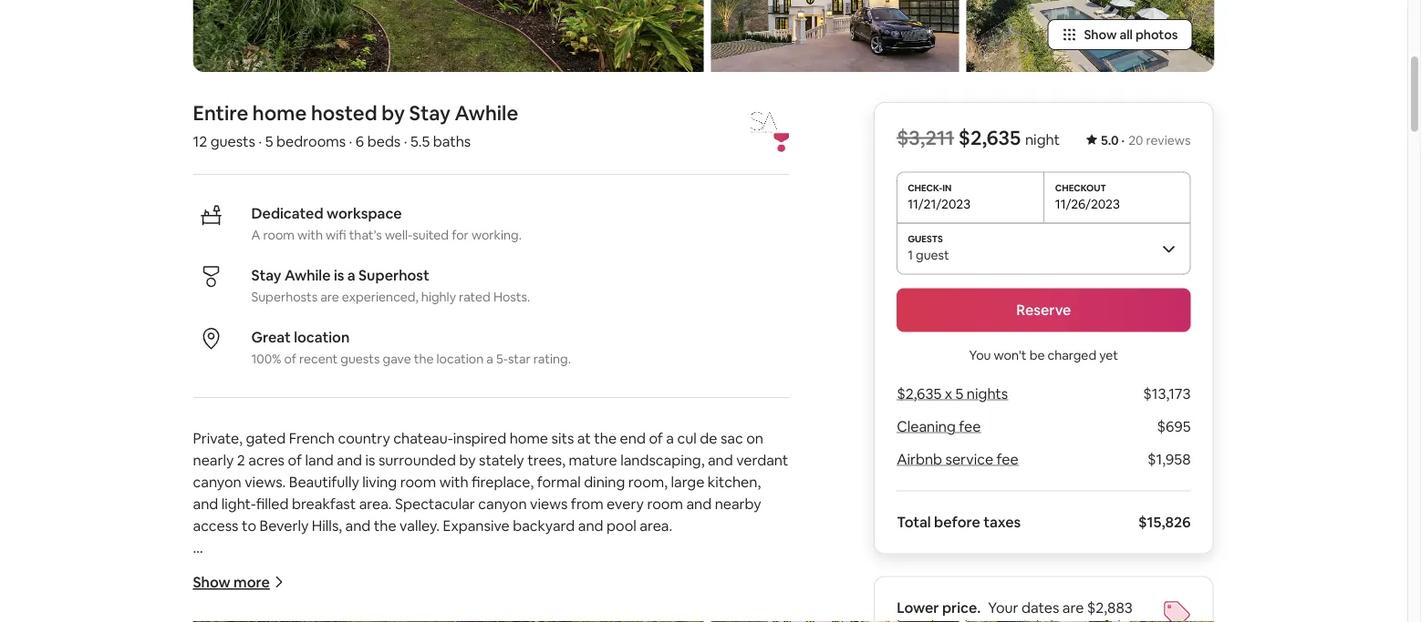 Task type: locate. For each thing, give the bounding box(es) containing it.
0 vertical spatial 5
[[265, 132, 273, 150]]

1 vertical spatial 5
[[956, 385, 964, 404]]

guests inside the entire home hosted by stay awhile 12 guests · 5 bedrooms · 6 beds · 5.5 baths
[[210, 132, 255, 150]]

and down large
[[686, 495, 712, 513]]

living
[[362, 473, 397, 491]]

lower price.
[[897, 599, 981, 618]]

with inside dedicated workspace a room with wifi that's well-suited for working.
[[297, 227, 323, 243]]

at
[[577, 429, 591, 448]]

the left valley.
[[374, 517, 396, 535]]

1 vertical spatial is
[[365, 451, 375, 470]]

dining
[[584, 473, 625, 491]]

1 horizontal spatial awhile
[[589, 604, 633, 623]]

great
[[251, 328, 291, 346]]

is down 000052
[[286, 604, 296, 623]]

0 horizontal spatial by
[[382, 100, 405, 126]]

1 vertical spatial show
[[193, 574, 230, 592]]

0 horizontal spatial room
[[263, 227, 295, 243]]

2 horizontal spatial a
[[666, 429, 674, 448]]

home up trees,
[[510, 429, 548, 448]]

stay up superhosts
[[251, 266, 281, 284]]

reviews
[[1146, 132, 1191, 149]]

0 horizontal spatial is
[[286, 604, 296, 623]]

1 horizontal spatial show
[[1084, 26, 1117, 43]]

000052
[[240, 582, 291, 601]]

and down from
[[578, 517, 603, 535]]

$3,211
[[897, 125, 954, 151]]

hsr21-
[[193, 582, 240, 601]]

a left 5-
[[486, 351, 493, 367]]

room right a in the top of the page
[[263, 227, 295, 243]]

hsr21-000052 (license #) this property is professionally managed exclusively by stay awhile villas.
[[193, 582, 674, 623]]

1 horizontal spatial are
[[1062, 599, 1084, 618]]

awhile left villas. at the left of page
[[589, 604, 633, 623]]

backyard
[[513, 517, 575, 535]]

and down sac
[[708, 451, 733, 470]]

every
[[607, 495, 644, 513]]

2
[[237, 451, 245, 470]]

the inside great location 100% of recent guests gave the location a 5-star rating.
[[414, 351, 434, 367]]

are right dates on the right bottom of page
[[1062, 599, 1084, 618]]

0 vertical spatial are
[[320, 289, 339, 305]]

$2,883
[[1087, 599, 1133, 618]]

1 horizontal spatial canyon
[[478, 495, 527, 513]]

5 left bedrooms at the left of the page
[[265, 132, 273, 150]]

1 horizontal spatial location
[[436, 351, 484, 367]]

zero edge pool area, sun deck, and jacuzzi along sunbathing lounge overlooking beautiful beverly hills. image
[[966, 0, 1215, 72]]

by up beds
[[382, 100, 405, 126]]

1 horizontal spatial a
[[486, 351, 493, 367]]

1 vertical spatial with
[[439, 473, 468, 491]]

0 horizontal spatial 5
[[265, 132, 273, 150]]

is inside the stay awhile is a superhost superhosts are experienced, highly rated hosts.
[[334, 266, 344, 284]]

awhile up superhosts
[[284, 266, 331, 284]]

night
[[1025, 130, 1060, 149]]

2 vertical spatial a
[[666, 429, 674, 448]]

trees,
[[527, 451, 565, 470]]

show all photos button
[[1048, 19, 1193, 50]]

0 vertical spatial area.
[[359, 495, 392, 513]]

by down inspired
[[459, 451, 476, 470]]

1 vertical spatial awhile
[[589, 604, 633, 623]]

from
[[571, 495, 603, 513]]

fee
[[959, 418, 981, 436], [997, 451, 1019, 469]]

reserve
[[1016, 301, 1071, 320]]

1 horizontal spatial by
[[459, 451, 476, 470]]

by inside hsr21-000052 (license #) this property is professionally managed exclusively by stay awhile villas.
[[537, 604, 553, 623]]

baths
[[433, 132, 471, 150]]

0 vertical spatial guests
[[210, 132, 255, 150]]

x
[[945, 385, 952, 404]]

home
[[253, 100, 307, 126], [510, 429, 548, 448]]

with left wifi on the top
[[297, 227, 323, 243]]

and down country
[[337, 451, 362, 470]]

sac
[[720, 429, 743, 448]]

0 horizontal spatial stay
[[251, 266, 281, 284]]

0 horizontal spatial area.
[[359, 495, 392, 513]]

the left avg.
[[959, 618, 981, 623]]

you won't be charged yet
[[969, 347, 1118, 363]]

0 vertical spatial with
[[297, 227, 323, 243]]

$2,635
[[959, 125, 1021, 151], [897, 385, 942, 404]]

1 vertical spatial home
[[510, 429, 548, 448]]

kitchen,
[[708, 473, 761, 491]]

total before taxes
[[897, 514, 1021, 532]]

a inside the stay awhile is a superhost superhosts are experienced, highly rated hosts.
[[347, 266, 355, 284]]

airbnb service fee button
[[897, 451, 1019, 469]]

pool
[[607, 517, 637, 535]]

is down wifi on the top
[[334, 266, 344, 284]]

home up bedrooms at the left of the page
[[253, 100, 307, 126]]

guests left gave
[[340, 351, 380, 367]]

1 vertical spatial are
[[1062, 599, 1084, 618]]

access
[[193, 517, 239, 535]]

1 horizontal spatial with
[[439, 473, 468, 491]]

0 horizontal spatial with
[[297, 227, 323, 243]]

0 vertical spatial $2,635
[[959, 125, 1021, 151]]

canyon
[[193, 473, 241, 491], [478, 495, 527, 513]]

2 horizontal spatial room
[[647, 495, 683, 513]]

· left 20
[[1122, 132, 1125, 149]]

2 horizontal spatial by
[[537, 604, 553, 623]]

1 vertical spatial stay
[[557, 604, 586, 623]]

are
[[320, 289, 339, 305], [1062, 599, 1084, 618]]

·
[[259, 132, 262, 150], [349, 132, 352, 150], [404, 132, 407, 150], [1122, 132, 1125, 149]]

0 vertical spatial location
[[294, 328, 350, 346]]

(license
[[295, 582, 350, 601]]

a inside private, gated french country chateau-inspired home sits at the end of a cul de sac on nearly 2 acres of land and is surrounded by stately trees, mature landscaping, and verdant canyon views. beautifully living room with fireplace, formal dining room, large kitchen, and light-filled breakfast area. spectacular canyon views from every room and nearby access to beverly hills, and the valley. expansive backyard and pool area.
[[666, 429, 674, 448]]

room
[[263, 227, 295, 243], [400, 473, 436, 491], [647, 495, 683, 513]]

5 right x
[[956, 385, 964, 404]]

canyon down 'nearly'
[[193, 473, 241, 491]]

guests
[[210, 132, 255, 150], [340, 351, 380, 367]]

spectacular
[[395, 495, 475, 513]]

of
[[284, 351, 296, 367], [649, 429, 663, 448], [288, 451, 302, 470], [1094, 618, 1108, 623]]

formal
[[537, 473, 581, 491]]

by inside the entire home hosted by stay awhile 12 guests · 5 bedrooms · 6 beds · 5.5 baths
[[382, 100, 405, 126]]

is down country
[[365, 451, 375, 470]]

your dates are $2,883 less than the avg. nightly rate of th
[[897, 599, 1134, 623]]

$3,211 $2,635 night
[[897, 125, 1060, 151]]

location up recent
[[294, 328, 350, 346]]

de
[[700, 429, 717, 448]]

0 vertical spatial show
[[1084, 26, 1117, 43]]

12
[[193, 132, 207, 150]]

show all photos
[[1084, 26, 1178, 43]]

1 horizontal spatial room
[[400, 473, 436, 491]]

1 vertical spatial guests
[[340, 351, 380, 367]]

room down 'surrounded'
[[400, 473, 436, 491]]

to
[[242, 517, 256, 535]]

show up this
[[193, 574, 230, 592]]

inspired
[[453, 429, 506, 448]]

1 horizontal spatial guests
[[340, 351, 380, 367]]

1 horizontal spatial stay
[[557, 604, 586, 623]]

0 vertical spatial is
[[334, 266, 344, 284]]

rated
[[459, 289, 491, 305]]

expansive driveway leading up to this picturesque french style chateau in beverly hills, california image
[[711, 0, 959, 72]]

of right 100%
[[284, 351, 296, 367]]

beverly
[[259, 517, 309, 535]]

show for show all photos
[[1084, 26, 1117, 43]]

1 vertical spatial canyon
[[478, 495, 527, 513]]

home inside private, gated french country chateau-inspired home sits at the end of a cul de sac on nearly 2 acres of land and is surrounded by stately trees, mature landscaping, and verdant canyon views. beautifully living room with fireplace, formal dining room, large kitchen, and light-filled breakfast area. spectacular canyon views from every room and nearby access to beverly hills, and the valley. expansive backyard and pool area.
[[510, 429, 548, 448]]

$2,635 left "night" at the right top
[[959, 125, 1021, 151]]

on
[[746, 429, 763, 448]]

filled
[[256, 495, 289, 513]]

2 vertical spatial is
[[286, 604, 296, 623]]

nearly
[[193, 451, 234, 470]]

a left cul
[[666, 429, 674, 448]]

private, gated french country chateau-inspired home sits at the end of a cul de sac on nearly 2 acres of land and is surrounded by stately trees, mature landscaping, and verdant canyon views. beautifully living room with fireplace, formal dining room, large kitchen, and light-filled breakfast area. spectacular canyon views from every room and nearby access to beverly hills, and the valley. expansive backyard and pool area.
[[193, 429, 792, 535]]

stay awhile is a superhost superhosts are experienced, highly rated hosts.
[[251, 266, 530, 305]]

fee up service
[[959, 418, 981, 436]]

suited
[[413, 227, 449, 243]]

airbnb service fee
[[897, 451, 1019, 469]]

1 vertical spatial room
[[400, 473, 436, 491]]

and
[[337, 451, 362, 470], [708, 451, 733, 470], [193, 495, 218, 513], [686, 495, 712, 513], [345, 517, 371, 535], [578, 517, 603, 535]]

5.5
[[410, 132, 430, 150]]

1 vertical spatial a
[[486, 351, 493, 367]]

show inside button
[[1084, 26, 1117, 43]]

1 vertical spatial by
[[459, 451, 476, 470]]

6
[[356, 132, 364, 150]]

0 horizontal spatial are
[[320, 289, 339, 305]]

villas.
[[636, 604, 674, 623]]

0 vertical spatial a
[[347, 266, 355, 284]]

show
[[1084, 26, 1117, 43], [193, 574, 230, 592]]

is inside hsr21-000052 (license #) this property is professionally managed exclusively by stay awhile villas.
[[286, 604, 296, 623]]

of up landscaping,
[[649, 429, 663, 448]]

dates
[[1022, 599, 1059, 618]]

1 horizontal spatial home
[[510, 429, 548, 448]]

1 horizontal spatial is
[[334, 266, 344, 284]]

0 horizontal spatial a
[[347, 266, 355, 284]]

with up spectacular
[[439, 473, 468, 491]]

20
[[1128, 132, 1143, 149]]

2 horizontal spatial is
[[365, 451, 375, 470]]

your
[[988, 599, 1018, 618]]

stay awhile is a superhost. learn more about stay awhile. image
[[738, 101, 789, 152], [738, 101, 789, 152]]

the right gave
[[414, 351, 434, 367]]

0 vertical spatial home
[[253, 100, 307, 126]]

country
[[338, 429, 390, 448]]

views.
[[245, 473, 286, 491]]

fee right service
[[997, 451, 1019, 469]]

$2,635 left x
[[897, 385, 942, 404]]

1 horizontal spatial 5
[[956, 385, 964, 404]]

light-
[[221, 495, 256, 513]]

stay right "exclusively"
[[557, 604, 586, 623]]

is inside private, gated french country chateau-inspired home sits at the end of a cul de sac on nearly 2 acres of land and is surrounded by stately trees, mature landscaping, and verdant canyon views. beautifully living room with fireplace, formal dining room, large kitchen, and light-filled breakfast area. spectacular canyon views from every room and nearby access to beverly hills, and the valley. expansive backyard and pool area.
[[365, 451, 375, 470]]

0 horizontal spatial guests
[[210, 132, 255, 150]]

0 horizontal spatial awhile
[[284, 266, 331, 284]]

more
[[234, 574, 270, 592]]

0 vertical spatial awhile
[[284, 266, 331, 284]]

taxes
[[983, 514, 1021, 532]]

are right superhosts
[[320, 289, 339, 305]]

a up experienced,
[[347, 266, 355, 284]]

1 vertical spatial fee
[[997, 451, 1019, 469]]

0 horizontal spatial show
[[193, 574, 230, 592]]

of right rate
[[1094, 618, 1108, 623]]

room down room,
[[647, 495, 683, 513]]

gated
[[246, 429, 286, 448]]

1 vertical spatial $2,635
[[897, 385, 942, 404]]

great location 100% of recent guests gave the location a 5-star rating.
[[251, 328, 571, 367]]

1 horizontal spatial area.
[[640, 517, 672, 535]]

show left all
[[1084, 26, 1117, 43]]

location left 5-
[[436, 351, 484, 367]]

0 horizontal spatial home
[[253, 100, 307, 126]]

sits
[[551, 429, 574, 448]]

1 guest
[[908, 247, 949, 263]]

cul
[[677, 429, 697, 448]]

reserve button
[[897, 289, 1191, 332]]

canyon down fireplace,
[[478, 495, 527, 513]]

0 vertical spatial stay
[[251, 266, 281, 284]]

· left 6
[[349, 132, 352, 150]]

0 vertical spatial room
[[263, 227, 295, 243]]

stay inside the stay awhile is a superhost superhosts are experienced, highly rated hosts.
[[251, 266, 281, 284]]

0 vertical spatial canyon
[[193, 473, 241, 491]]

a inside great location 100% of recent guests gave the location a 5-star rating.
[[486, 351, 493, 367]]

$13,173
[[1143, 385, 1191, 404]]

0 vertical spatial fee
[[959, 418, 981, 436]]

0 horizontal spatial fee
[[959, 418, 981, 436]]

by right "exclusively"
[[537, 604, 553, 623]]

guests down entire
[[210, 132, 255, 150]]

2 vertical spatial by
[[537, 604, 553, 623]]

0 vertical spatial by
[[382, 100, 405, 126]]

are inside the stay awhile is a superhost superhosts are experienced, highly rated hosts.
[[320, 289, 339, 305]]

views
[[530, 495, 568, 513]]

area. right 'pool'
[[640, 517, 672, 535]]

area. down living
[[359, 495, 392, 513]]



Task type: describe. For each thing, give the bounding box(es) containing it.
11/21/2023
[[908, 196, 971, 212]]

price.
[[942, 599, 981, 618]]

100%
[[251, 351, 281, 367]]

are inside your dates are $2,883 less than the avg. nightly rate of th
[[1062, 599, 1084, 618]]

by inside private, gated french country chateau-inspired home sits at the end of a cul de sac on nearly 2 acres of land and is surrounded by stately trees, mature landscaping, and verdant canyon views. beautifully living room with fireplace, formal dining room, large kitchen, and light-filled breakfast area. spectacular canyon views from every room and nearby access to beverly hills, and the valley. expansive backyard and pool area.
[[459, 451, 476, 470]]

avg.
[[985, 618, 1012, 623]]

hosts.
[[493, 289, 530, 305]]

· left 5.5
[[404, 132, 407, 150]]

and right hills,
[[345, 517, 371, 535]]

hosted
[[311, 100, 377, 126]]

airbnb
[[897, 451, 942, 469]]

of inside your dates are $2,883 less than the avg. nightly rate of th
[[1094, 618, 1108, 623]]

private,
[[193, 429, 243, 448]]

entire
[[193, 100, 248, 126]]

dedicated
[[251, 204, 323, 222]]

exclusively
[[462, 604, 534, 623]]

mature
[[569, 451, 617, 470]]

1 horizontal spatial $2,635
[[959, 125, 1021, 151]]

breakfast
[[292, 495, 356, 513]]

workspace
[[326, 204, 402, 222]]

room,
[[628, 473, 668, 491]]

stay inside hsr21-000052 (license #) this property is professionally managed exclusively by stay awhile villas.
[[557, 604, 586, 623]]

#)
[[353, 582, 367, 601]]

5.0
[[1101, 132, 1119, 149]]

valley.
[[400, 517, 440, 535]]

less
[[897, 618, 922, 623]]

of left land in the bottom left of the page
[[288, 451, 302, 470]]

cleaning fee button
[[897, 418, 981, 436]]

all
[[1120, 26, 1133, 43]]

wifi
[[326, 227, 346, 243]]

that's
[[349, 227, 382, 243]]

and up access
[[193, 495, 218, 513]]

guests inside great location 100% of recent guests gave the location a 5-star rating.
[[340, 351, 380, 367]]

1 vertical spatial location
[[436, 351, 484, 367]]

a
[[251, 227, 260, 243]]

the right at
[[594, 429, 617, 448]]

verdant
[[736, 451, 788, 470]]

beautifully
[[289, 473, 359, 491]]

the california greenery is perfection alongside this french chateau. image
[[193, 0, 704, 72]]

be
[[1029, 347, 1045, 363]]

show more button
[[193, 574, 284, 592]]

0 horizontal spatial $2,635
[[897, 385, 942, 404]]

this
[[193, 604, 220, 623]]

1
[[908, 247, 913, 263]]

5 inside the entire home hosted by stay awhile 12 guests · 5 bedrooms · 6 beds · 5.5 baths
[[265, 132, 273, 150]]

0 horizontal spatial canyon
[[193, 473, 241, 491]]

experienced,
[[342, 289, 418, 305]]

managed
[[395, 604, 459, 623]]

show more
[[193, 574, 270, 592]]

with inside private, gated french country chateau-inspired home sits at the end of a cul de sac on nearly 2 acres of land and is surrounded by stately trees, mature landscaping, and verdant canyon views. beautifully living room with fireplace, formal dining room, large kitchen, and light-filled breakfast area. spectacular canyon views from every room and nearby access to beverly hills, and the valley. expansive backyard and pool area.
[[439, 473, 468, 491]]

show for show more
[[193, 574, 230, 592]]

working.
[[472, 227, 522, 243]]

entire home hosted by stay awhile 12 guests · 5 bedrooms · 6 beds · 5.5 baths
[[193, 100, 518, 150]]

than
[[925, 618, 956, 623]]

home inside the entire home hosted by stay awhile 12 guests · 5 bedrooms · 6 beds · 5.5 baths
[[253, 100, 307, 126]]

1 horizontal spatial fee
[[997, 451, 1019, 469]]

2 vertical spatial room
[[647, 495, 683, 513]]

for
[[452, 227, 469, 243]]

highly
[[421, 289, 456, 305]]

awhile inside the stay awhile is a superhost superhosts are experienced, highly rated hosts.
[[284, 266, 331, 284]]

well-
[[385, 227, 413, 243]]

landscaping,
[[620, 451, 705, 470]]

stately
[[479, 451, 524, 470]]

superhosts
[[251, 289, 318, 305]]

$1,958
[[1148, 451, 1191, 469]]

1 vertical spatial area.
[[640, 517, 672, 535]]

the inside your dates are $2,883 less than the avg. nightly rate of th
[[959, 618, 981, 623]]

superhost
[[359, 266, 429, 284]]

end
[[620, 429, 646, 448]]

room inside dedicated workspace a room with wifi that's well-suited for working.
[[263, 227, 295, 243]]

professionally
[[300, 604, 392, 623]]

hills,
[[312, 517, 342, 535]]

before
[[934, 514, 980, 532]]

guest
[[916, 247, 949, 263]]

· left bedrooms at the left of the page
[[259, 132, 262, 150]]

of inside great location 100% of recent guests gave the location a 5-star rating.
[[284, 351, 296, 367]]

surrounded
[[378, 451, 456, 470]]

rate
[[1064, 618, 1091, 623]]

$695
[[1157, 418, 1191, 436]]

chateau-
[[393, 429, 453, 448]]

11/26/2023
[[1055, 196, 1120, 212]]

stay awhile
[[409, 100, 518, 126]]

nearby
[[715, 495, 761, 513]]

gave
[[383, 351, 411, 367]]

cleaning fee
[[897, 418, 981, 436]]

expansive
[[443, 517, 510, 535]]

0 horizontal spatial location
[[294, 328, 350, 346]]

5.0 · 20 reviews
[[1101, 132, 1191, 149]]

large
[[671, 473, 704, 491]]

1 guest button
[[897, 223, 1191, 274]]

bedrooms
[[276, 132, 346, 150]]

total
[[897, 514, 931, 532]]

5-
[[496, 351, 508, 367]]

awhile inside hsr21-000052 (license #) this property is professionally managed exclusively by stay awhile villas.
[[589, 604, 633, 623]]



Task type: vqa. For each thing, say whether or not it's contained in the screenshot.
second Manage from the right
no



